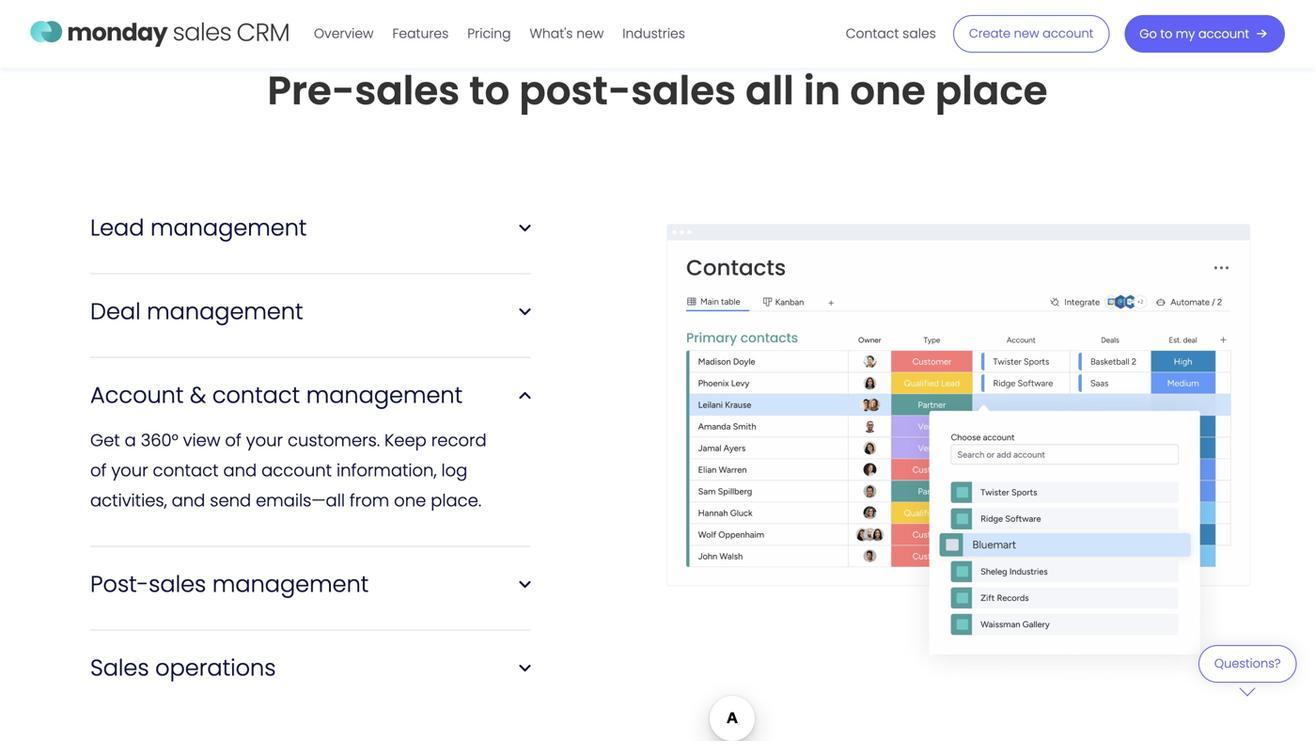 Task type: vqa. For each thing, say whether or not it's contained in the screenshot.
of
yes



Task type: describe. For each thing, give the bounding box(es) containing it.
2 horizontal spatial account
[[1199, 25, 1250, 42]]

what's new link
[[521, 19, 613, 49]]

place
[[936, 63, 1048, 118]]

emails—all
[[256, 488, 345, 512]]

features
[[393, 24, 449, 43]]

to inside button
[[1161, 25, 1173, 42]]

3 tab list from the top
[[90, 577, 531, 660]]

all
[[746, 63, 795, 118]]

questions?
[[1215, 655, 1281, 672]]

create
[[969, 25, 1011, 42]]

a
[[125, 428, 136, 452]]

sales for pre-
[[355, 63, 460, 118]]

pre-
[[267, 63, 355, 118]]

create new account
[[969, 25, 1094, 42]]

post-
[[519, 63, 631, 118]]

features link
[[383, 19, 458, 49]]

pricing link
[[458, 19, 521, 49]]

contact
[[153, 458, 219, 482]]

from
[[350, 488, 390, 512]]

1 tab list from the top
[[90, 220, 531, 304]]

send
[[210, 488, 251, 512]]

1 horizontal spatial one
[[850, 63, 926, 118]]

0 horizontal spatial your
[[111, 458, 148, 482]]

information,
[[337, 458, 437, 482]]

go
[[1140, 25, 1158, 42]]

sales for contact
[[903, 24, 937, 43]]

1 horizontal spatial sales
[[631, 63, 736, 118]]

contact sales
[[846, 24, 937, 43]]

1 horizontal spatial your
[[246, 428, 283, 452]]

customers.
[[288, 428, 380, 452]]



Task type: locate. For each thing, give the bounding box(es) containing it.
sales right contact
[[903, 24, 937, 43]]

go to my account button
[[1125, 15, 1286, 53]]

new right create at the top of the page
[[1014, 25, 1040, 42]]

of right view at the bottom
[[225, 428, 242, 452]]

0 vertical spatial and
[[223, 458, 257, 482]]

to right the "go"
[[1161, 25, 1173, 42]]

questions? button
[[1199, 645, 1297, 696]]

account inside get a 360° view of your customers. keep record of your contact and account information, log activities, and send emails—all from one place.
[[262, 458, 332, 482]]

what's new
[[530, 24, 604, 43]]

2 horizontal spatial sales
[[903, 24, 937, 43]]

sales down features link
[[355, 63, 460, 118]]

0 horizontal spatial of
[[90, 458, 107, 482]]

1 horizontal spatial and
[[223, 458, 257, 482]]

tab list
[[90, 220, 531, 304], [90, 304, 531, 388], [90, 577, 531, 660]]

1 horizontal spatial account
[[1043, 25, 1094, 42]]

of down get
[[90, 458, 107, 482]]

0 horizontal spatial new
[[577, 24, 604, 43]]

create new account button
[[953, 15, 1110, 53]]

one inside get a 360° view of your customers. keep record of your contact and account information, log activities, and send emails—all from one place.
[[394, 488, 426, 512]]

2 tab list from the top
[[90, 304, 531, 388]]

to down pricing link
[[469, 63, 510, 118]]

record
[[431, 428, 487, 452]]

your
[[246, 428, 283, 452], [111, 458, 148, 482]]

to
[[1161, 25, 1173, 42], [469, 63, 510, 118]]

360°
[[141, 428, 178, 452]]

activities,
[[90, 488, 167, 512]]

get a 360° view of your customers. keep record of your contact and account information, log activities, and send emails—all from one place. tab list
[[90, 388, 531, 577]]

my
[[1176, 25, 1196, 42]]

what's
[[530, 24, 573, 43]]

1 vertical spatial your
[[111, 458, 148, 482]]

keep
[[385, 428, 427, 452]]

log
[[442, 458, 468, 482]]

0 horizontal spatial one
[[394, 488, 426, 512]]

and down 'contact'
[[172, 488, 205, 512]]

get a 360° view of your customers. keep record of your contact and account information, log activities, and send emails—all from one place. tab
[[90, 388, 531, 516]]

0 vertical spatial of
[[225, 428, 242, 452]]

get a 360° view of your customers. keep record of your contact and account information, log activities, and send emails—all from one place.
[[90, 428, 487, 512]]

place.
[[431, 488, 482, 512]]

of
[[225, 428, 242, 452], [90, 458, 107, 482]]

pre-sales to post-sales all in one place
[[267, 63, 1048, 118]]

new right what's
[[577, 24, 604, 43]]

0 horizontal spatial account
[[262, 458, 332, 482]]

1 horizontal spatial new
[[1014, 25, 1040, 42]]

0 horizontal spatial and
[[172, 488, 205, 512]]

your down a
[[111, 458, 148, 482]]

new
[[577, 24, 604, 43], [1014, 25, 1040, 42]]

sales
[[903, 24, 937, 43], [355, 63, 460, 118], [631, 63, 736, 118]]

overview link
[[305, 19, 383, 49]]

sales down industries link
[[631, 63, 736, 118]]

one
[[850, 63, 926, 118], [394, 488, 426, 512]]

account
[[1043, 25, 1094, 42], [1199, 25, 1250, 42], [262, 458, 332, 482]]

account right create at the top of the page
[[1043, 25, 1094, 42]]

your right view at the bottom
[[246, 428, 283, 452]]

sales inside button
[[903, 24, 937, 43]]

get
[[90, 428, 120, 452]]

0 vertical spatial to
[[1161, 25, 1173, 42]]

1 vertical spatial one
[[394, 488, 426, 512]]

1 vertical spatial of
[[90, 458, 107, 482]]

account right my
[[1199, 25, 1250, 42]]

1 vertical spatial to
[[469, 63, 510, 118]]

new inside what's new link
[[577, 24, 604, 43]]

1 horizontal spatial of
[[225, 428, 242, 452]]

new inside the create new account button
[[1014, 25, 1040, 42]]

account up "emails—all"
[[262, 458, 332, 482]]

and
[[223, 458, 257, 482], [172, 488, 205, 512]]

new for what's
[[577, 24, 604, 43]]

0 horizontal spatial to
[[469, 63, 510, 118]]

in
[[804, 63, 841, 118]]

go to my account
[[1140, 25, 1250, 42]]

0 horizontal spatial sales
[[355, 63, 460, 118]]

monday.com crm and sales image
[[30, 12, 290, 52]]

one down information,
[[394, 488, 426, 512]]

new for create
[[1014, 25, 1040, 42]]

overview
[[314, 24, 374, 43]]

contact
[[846, 24, 899, 43]]

view
[[183, 428, 221, 452]]

contact sales button
[[837, 19, 946, 49]]

and up send
[[223, 458, 257, 482]]

one down contact sales button
[[850, 63, 926, 118]]

industries link
[[613, 19, 695, 49]]

1 vertical spatial and
[[172, 488, 205, 512]]

0 vertical spatial one
[[850, 63, 926, 118]]

1 horizontal spatial to
[[1161, 25, 1173, 42]]

main element
[[305, 0, 1286, 68]]

0 vertical spatial your
[[246, 428, 283, 452]]

contacts updated image
[[662, 208, 1312, 725]]

pricing
[[468, 24, 511, 43]]

industries
[[623, 24, 685, 43]]



